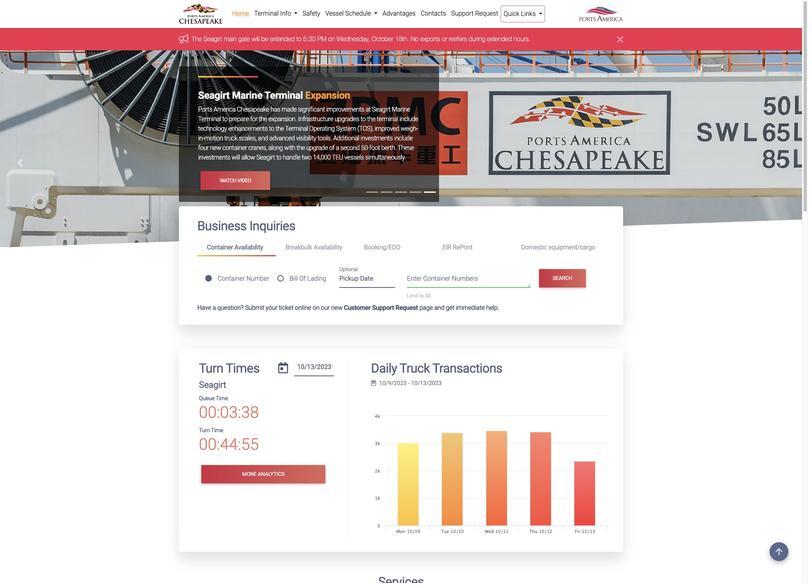 Task type: vqa. For each thing, say whether or not it's contained in the screenshot.
turn to the bottom
yes



Task type: locate. For each thing, give the bounding box(es) containing it.
exports
[[420, 35, 440, 43]]

new inside ports america chesapeake has made significant improvements at seagirt marine terminal to                          prepare for the expansion. infrastructure upgrades to the terminal include technology                          enhancements to the terminal operating system (tos), improved weigh- in-motion truck scales,                          and advanced visibility tools. additional investments include four new container cranes,                          along with the upgrade of a second 50-foot berth. these investments will allow seagirt                          to handle two 14,000 teu vessels simultaneously.
[[210, 144, 221, 152]]

0 horizontal spatial and
[[258, 135, 268, 142]]

time right queue
[[216, 395, 228, 402]]

have a question? submit your ticket online on our new customer support request page and get immediate help.
[[197, 304, 499, 312]]

handle
[[283, 154, 300, 161]]

time inside turn time 00:44:55
[[211, 428, 223, 434]]

terminal info link
[[252, 6, 300, 22]]

request
[[475, 10, 498, 17], [395, 304, 418, 312]]

1 horizontal spatial availability
[[314, 244, 342, 251]]

0 vertical spatial on
[[328, 35, 335, 43]]

on right pm
[[328, 35, 335, 43]]

to left 50
[[420, 293, 424, 299]]

1 vertical spatial a
[[213, 304, 216, 312]]

calendar week image
[[371, 381, 376, 386]]

domestic equipment/cargo
[[521, 244, 595, 251]]

container for container number
[[218, 275, 245, 282]]

availability right breakbulk
[[314, 244, 342, 251]]

additional
[[333, 135, 359, 142]]

0 horizontal spatial support
[[372, 304, 394, 312]]

investments up the foot
[[361, 135, 393, 142]]

main
[[224, 35, 237, 43]]

seagirt up terminal
[[372, 106, 391, 113]]

foot
[[369, 144, 380, 152]]

support request link
[[449, 6, 501, 22]]

lading
[[307, 275, 326, 282]]

reprint
[[453, 244, 472, 251]]

container down business
[[207, 244, 233, 251]]

to inside alert
[[296, 35, 301, 43]]

1 horizontal spatial and
[[434, 304, 444, 312]]

include up these
[[394, 135, 413, 142]]

1 horizontal spatial request
[[475, 10, 498, 17]]

transactions
[[432, 361, 502, 376]]

a right have
[[213, 304, 216, 312]]

support up reefers on the right top
[[451, 10, 474, 17]]

made
[[281, 106, 297, 113]]

0 vertical spatial investments
[[361, 135, 393, 142]]

will inside ports america chesapeake has made significant improvements at seagirt marine terminal to                          prepare for the expansion. infrastructure upgrades to the terminal include technology                          enhancements to the terminal operating system (tos), improved weigh- in-motion truck scales,                          and advanced visibility tools. additional investments include four new container cranes,                          along with the upgrade of a second 50-foot berth. these investments will allow seagirt                          to handle two 14,000 teu vessels simultaneously.
[[232, 154, 240, 161]]

0 vertical spatial turn
[[199, 361, 223, 376]]

seagirt inside alert
[[203, 35, 222, 43]]

seagirt up queue
[[199, 380, 226, 390]]

and inside main content
[[434, 304, 444, 312]]

times
[[226, 361, 260, 376]]

and up cranes,
[[258, 135, 268, 142]]

eir reprint link
[[433, 240, 512, 255]]

0 vertical spatial request
[[475, 10, 498, 17]]

on
[[328, 35, 335, 43], [313, 304, 319, 312]]

1 vertical spatial on
[[313, 304, 319, 312]]

1 vertical spatial request
[[395, 304, 418, 312]]

the down at
[[367, 115, 375, 123]]

seagirt inside main content
[[199, 380, 226, 390]]

daily truck transactions
[[371, 361, 502, 376]]

prepare
[[229, 115, 249, 123]]

main content
[[173, 207, 629, 584]]

new
[[210, 144, 221, 152], [331, 304, 342, 312]]

allow
[[241, 154, 255, 161]]

availability inside 'link'
[[314, 244, 342, 251]]

infrastructure
[[298, 115, 333, 123]]

truck
[[400, 361, 430, 376]]

terminal left info
[[254, 10, 279, 17]]

50
[[425, 293, 431, 299]]

immediate
[[456, 304, 485, 312]]

turn inside turn time 00:44:55
[[199, 428, 210, 434]]

time inside queue time 00:03:38
[[216, 395, 228, 402]]

support request
[[451, 10, 498, 17]]

2 availability from the left
[[314, 244, 342, 251]]

1 horizontal spatial extended
[[487, 35, 512, 43]]

the right for
[[259, 115, 267, 123]]

1 vertical spatial include
[[394, 135, 413, 142]]

request down limit
[[395, 304, 418, 312]]

extended right "be"
[[270, 35, 295, 43]]

submit
[[245, 304, 264, 312]]

berth.
[[381, 144, 396, 152]]

0 horizontal spatial a
[[213, 304, 216, 312]]

and inside ports america chesapeake has made significant improvements at seagirt marine terminal to                          prepare for the expansion. infrastructure upgrades to the terminal include technology                          enhancements to the terminal operating system (tos), improved weigh- in-motion truck scales,                          and advanced visibility tools. additional investments include four new container cranes,                          along with the upgrade of a second 50-foot berth. these investments will allow seagirt                          to handle two 14,000 teu vessels simultaneously.
[[258, 135, 268, 142]]

to up 'advanced'
[[269, 125, 274, 133]]

1 vertical spatial support
[[372, 304, 394, 312]]

support right customer
[[372, 304, 394, 312]]

turn time 00:44:55
[[199, 428, 259, 454]]

page
[[419, 304, 433, 312]]

1 horizontal spatial new
[[331, 304, 342, 312]]

the seagirt main gate will be extended to 5:30 pm on wednesday, october 18th.  no exports or reefers during extended hours. link
[[192, 35, 530, 43]]

0 horizontal spatial new
[[210, 144, 221, 152]]

marine up chesapeake
[[232, 90, 262, 101]]

include up the weigh-
[[400, 115, 418, 123]]

enter container numbers
[[407, 275, 478, 283]]

turn up 00:44:55
[[199, 428, 210, 434]]

18th.
[[395, 35, 409, 43]]

none text field inside main content
[[294, 361, 334, 377]]

the right "with"
[[297, 144, 305, 152]]

october
[[372, 35, 393, 43]]

1 vertical spatial turn
[[199, 428, 210, 434]]

10/9/2023 - 10/13/2023
[[379, 380, 442, 387]]

seagirt
[[203, 35, 222, 43], [198, 90, 230, 101], [372, 106, 391, 113], [256, 154, 275, 161], [199, 380, 226, 390]]

1 horizontal spatial will
[[252, 35, 259, 43]]

0 vertical spatial and
[[258, 135, 268, 142]]

vessels
[[344, 154, 364, 161]]

new down motion
[[210, 144, 221, 152]]

chesapeake
[[237, 106, 269, 113]]

marine up terminal
[[392, 106, 410, 113]]

more analytics link
[[201, 466, 325, 484]]

teu
[[332, 154, 343, 161]]

ports
[[198, 106, 212, 113]]

new right our
[[331, 304, 342, 312]]

1 availability from the left
[[235, 244, 263, 251]]

to up "(tos),"
[[361, 115, 366, 123]]

booking/edo
[[364, 244, 400, 251]]

1 vertical spatial new
[[331, 304, 342, 312]]

limit to 50
[[407, 293, 431, 299]]

and left get
[[434, 304, 444, 312]]

on inside the seagirt main gate will be extended to 5:30 pm on wednesday, october 18th.  no exports or reefers during extended hours. alert
[[328, 35, 335, 43]]

marine inside ports america chesapeake has made significant improvements at seagirt marine terminal to                          prepare for the expansion. infrastructure upgrades to the terminal include technology                          enhancements to the terminal operating system (tos), improved weigh- in-motion truck scales,                          and advanced visibility tools. additional investments include four new container cranes,                          along with the upgrade of a second 50-foot berth. these investments will allow seagirt                          to handle two 14,000 teu vessels simultaneously.
[[392, 106, 410, 113]]

1 vertical spatial and
[[434, 304, 444, 312]]

pm
[[317, 35, 326, 43]]

on left our
[[313, 304, 319, 312]]

booking/edo link
[[354, 240, 433, 255]]

0 horizontal spatial request
[[395, 304, 418, 312]]

calendar day image
[[278, 362, 288, 374]]

availability down business inquiries in the top left of the page
[[235, 244, 263, 251]]

eir reprint
[[443, 244, 472, 251]]

1 horizontal spatial marine
[[392, 106, 410, 113]]

on inside main content
[[313, 304, 319, 312]]

simultaneously.
[[365, 154, 406, 161]]

request inside main content
[[395, 304, 418, 312]]

extended right during
[[487, 35, 512, 43]]

seagirt right the
[[203, 35, 222, 43]]

vessel
[[325, 10, 344, 17]]

seagirt marine terminal expansion
[[198, 90, 350, 101]]

numbers
[[452, 275, 478, 283]]

1 horizontal spatial a
[[336, 144, 339, 152]]

None text field
[[294, 361, 334, 377]]

1 vertical spatial will
[[232, 154, 240, 161]]

will left "be"
[[252, 35, 259, 43]]

10/9/2023
[[379, 380, 407, 387]]

turn for turn times
[[199, 361, 223, 376]]

0 horizontal spatial availability
[[235, 244, 263, 251]]

will
[[252, 35, 259, 43], [232, 154, 240, 161]]

four
[[198, 144, 209, 152]]

advanced
[[269, 135, 295, 142]]

to
[[296, 35, 301, 43], [222, 115, 228, 123], [361, 115, 366, 123], [269, 125, 274, 133], [276, 154, 281, 161], [420, 293, 424, 299]]

support inside main content
[[372, 304, 394, 312]]

1 turn from the top
[[199, 361, 223, 376]]

to left 5:30
[[296, 35, 301, 43]]

2 turn from the top
[[199, 428, 210, 434]]

will down 'container'
[[232, 154, 240, 161]]

to down america
[[222, 115, 228, 123]]

0 vertical spatial time
[[216, 395, 228, 402]]

close image
[[617, 35, 623, 44]]

online
[[295, 304, 311, 312]]

will inside alert
[[252, 35, 259, 43]]

eir
[[443, 244, 451, 251]]

more
[[242, 472, 256, 478]]

the up 'advanced'
[[276, 125, 284, 133]]

turn
[[199, 361, 223, 376], [199, 428, 210, 434]]

container for container availability
[[207, 244, 233, 251]]

time for 00:03:38
[[216, 395, 228, 402]]

0 vertical spatial will
[[252, 35, 259, 43]]

container up 50
[[423, 275, 450, 283]]

0 vertical spatial new
[[210, 144, 221, 152]]

0 vertical spatial a
[[336, 144, 339, 152]]

safety
[[303, 10, 320, 17]]

0 vertical spatial marine
[[232, 90, 262, 101]]

0 horizontal spatial investments
[[198, 154, 230, 161]]

0 horizontal spatial on
[[313, 304, 319, 312]]

quick
[[504, 10, 520, 18]]

a right of
[[336, 144, 339, 152]]

request left quick
[[475, 10, 498, 17]]

1 vertical spatial time
[[211, 428, 223, 434]]

1 vertical spatial marine
[[392, 106, 410, 113]]

0 horizontal spatial will
[[232, 154, 240, 161]]

enter
[[407, 275, 422, 283]]

container left number
[[218, 275, 245, 282]]

1 horizontal spatial support
[[451, 10, 474, 17]]

seagirt down cranes,
[[256, 154, 275, 161]]

1 horizontal spatial on
[[328, 35, 335, 43]]

terminal up technology
[[198, 115, 221, 123]]

customer
[[344, 304, 371, 312]]

expansion.
[[268, 115, 297, 123]]

0 horizontal spatial extended
[[270, 35, 295, 43]]

a
[[336, 144, 339, 152], [213, 304, 216, 312]]

go to top image
[[770, 543, 789, 562]]

time up 00:44:55
[[211, 428, 223, 434]]

advantages link
[[380, 6, 418, 22]]

turn up queue
[[199, 361, 223, 376]]

investments down four
[[198, 154, 230, 161]]



Task type: describe. For each thing, give the bounding box(es) containing it.
along
[[268, 144, 283, 152]]

expansion
[[305, 90, 350, 101]]

inquiries
[[249, 219, 295, 234]]

cranes,
[[248, 144, 267, 152]]

a inside ports america chesapeake has made significant improvements at seagirt marine terminal to                          prepare for the expansion. infrastructure upgrades to the terminal include technology                          enhancements to the terminal operating system (tos), improved weigh- in-motion truck scales,                          and advanced visibility tools. additional investments include four new container cranes,                          along with the upgrade of a second 50-foot berth. these investments will allow seagirt                          to handle two 14,000 teu vessels simultaneously.
[[336, 144, 339, 152]]

analytics
[[258, 472, 285, 478]]

significant
[[298, 106, 325, 113]]

terminal up made
[[264, 90, 303, 101]]

50-
[[361, 144, 369, 152]]

limit
[[407, 293, 418, 299]]

no
[[411, 35, 419, 43]]

search
[[553, 275, 572, 281]]

new inside main content
[[331, 304, 342, 312]]

watch
[[220, 178, 236, 184]]

visibility
[[296, 135, 316, 142]]

or
[[442, 35, 447, 43]]

Enter Container Numbers text field
[[407, 274, 531, 288]]

1 horizontal spatial investments
[[361, 135, 393, 142]]

ports america chesapeake has made significant improvements at seagirt marine terminal to                          prepare for the expansion. infrastructure upgrades to the terminal include technology                          enhancements to the terminal operating system (tos), improved weigh- in-motion truck scales,                          and advanced visibility tools. additional investments include four new container cranes,                          along with the upgrade of a second 50-foot berth. these investments will allow seagirt                          to handle two 14,000 teu vessels simultaneously.
[[198, 106, 418, 161]]

operating
[[309, 125, 335, 133]]

the seagirt main gate will be extended to 5:30 pm on wednesday, october 18th.  no exports or reefers during extended hours.
[[192, 35, 530, 43]]

watch video
[[220, 178, 251, 184]]

Optional text field
[[339, 272, 395, 288]]

container availability
[[207, 244, 263, 251]]

business inquiries
[[197, 219, 295, 234]]

america
[[214, 106, 236, 113]]

availability for breakbulk availability
[[314, 244, 342, 251]]

the seagirt main gate will be extended to 5:30 pm on wednesday, october 18th.  no exports or reefers during extended hours. alert
[[0, 28, 802, 51]]

advantages
[[383, 10, 416, 17]]

of
[[299, 275, 306, 282]]

equipment/cargo
[[548, 244, 595, 251]]

improvements
[[326, 106, 364, 113]]

quick links
[[504, 10, 537, 18]]

quick links link
[[501, 6, 545, 22]]

during
[[469, 35, 485, 43]]

terminal info
[[254, 10, 293, 17]]

daily
[[371, 361, 397, 376]]

upgrades
[[335, 115, 359, 123]]

ticket
[[279, 304, 294, 312]]

5:30
[[303, 35, 316, 43]]

has
[[271, 106, 280, 113]]

vessel schedule
[[325, 10, 373, 17]]

our
[[321, 304, 330, 312]]

question?
[[217, 304, 244, 312]]

second
[[340, 144, 360, 152]]

scales,
[[239, 135, 257, 142]]

number
[[246, 275, 269, 282]]

get
[[446, 304, 454, 312]]

home
[[232, 10, 249, 17]]

vessel schedule link
[[323, 6, 380, 22]]

terminal up visibility
[[285, 125, 308, 133]]

wednesday,
[[337, 35, 370, 43]]

time for 00:44:55
[[211, 428, 223, 434]]

bill of lading
[[290, 275, 326, 282]]

schedule
[[345, 10, 371, 17]]

at
[[366, 106, 371, 113]]

terminal inside terminal info link
[[254, 10, 279, 17]]

to down 'along'
[[276, 154, 281, 161]]

availability for container availability
[[235, 244, 263, 251]]

enhancements
[[228, 125, 268, 133]]

main content containing 00:03:38
[[173, 207, 629, 584]]

two
[[302, 154, 312, 161]]

bullhorn image
[[179, 34, 192, 43]]

bill
[[290, 275, 298, 282]]

(tos),
[[357, 125, 373, 133]]

terminal
[[377, 115, 398, 123]]

the
[[192, 35, 202, 43]]

customer support request link
[[344, 304, 418, 312]]

1 extended from the left
[[270, 35, 295, 43]]

00:44:55
[[199, 436, 259, 454]]

weigh-
[[401, 125, 418, 133]]

0 vertical spatial support
[[451, 10, 474, 17]]

breakbulk availability link
[[276, 240, 354, 255]]

of
[[329, 144, 334, 152]]

expansion image
[[0, 51, 802, 397]]

be
[[261, 35, 268, 43]]

seagirt up ports
[[198, 90, 230, 101]]

2 extended from the left
[[487, 35, 512, 43]]

upgrade
[[306, 144, 328, 152]]

to inside main content
[[420, 293, 424, 299]]

domestic
[[521, 244, 547, 251]]

breakbulk
[[285, 244, 312, 251]]

0 horizontal spatial marine
[[232, 90, 262, 101]]

technology
[[198, 125, 227, 133]]

0 vertical spatial include
[[400, 115, 418, 123]]

container
[[222, 144, 247, 152]]

search button
[[539, 269, 586, 288]]

help.
[[486, 304, 499, 312]]

business
[[197, 219, 247, 234]]

breakbulk availability
[[285, 244, 342, 251]]

improved
[[375, 125, 399, 133]]

domestic equipment/cargo link
[[512, 240, 605, 255]]

14,000
[[313, 154, 331, 161]]

hours.
[[514, 35, 530, 43]]

reefers
[[449, 35, 467, 43]]

10/13/2023
[[411, 380, 442, 387]]

a inside main content
[[213, 304, 216, 312]]

00:03:38
[[199, 403, 259, 422]]

tools.
[[318, 135, 332, 142]]

contacts
[[421, 10, 446, 17]]

1 vertical spatial investments
[[198, 154, 230, 161]]

video
[[237, 178, 251, 184]]

queue time 00:03:38
[[199, 395, 259, 422]]

your
[[266, 304, 277, 312]]

turn for turn time 00:44:55
[[199, 428, 210, 434]]

info
[[280, 10, 291, 17]]

queue
[[199, 395, 215, 402]]



